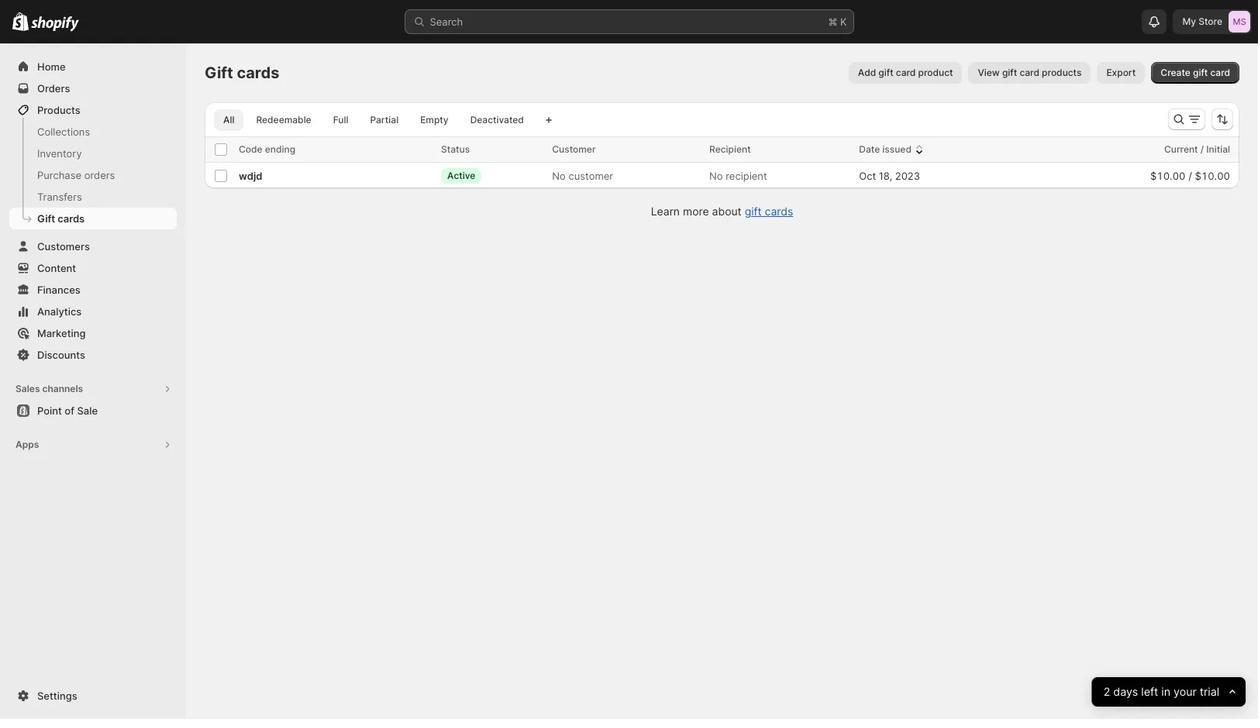 Task type: locate. For each thing, give the bounding box(es) containing it.
card left products
[[1020, 67, 1040, 78]]

card right create
[[1211, 67, 1230, 78]]

0 horizontal spatial card
[[896, 67, 916, 78]]

0 horizontal spatial $10.00
[[1151, 169, 1186, 182]]

2023
[[895, 169, 920, 182]]

inventory link
[[9, 143, 177, 164]]

gift inside add gift card product link
[[879, 67, 894, 78]]

full link
[[324, 109, 358, 131]]

home
[[37, 60, 66, 73]]

$10.00 / $10.00
[[1151, 169, 1230, 182]]

discounts
[[37, 349, 85, 361]]

create
[[1161, 67, 1191, 78]]

ending
[[265, 143, 295, 155]]

marketing link
[[9, 323, 177, 344]]

tab list
[[211, 109, 536, 131]]

marketing
[[37, 327, 86, 340]]

no for no customer
[[552, 169, 566, 182]]

date
[[859, 143, 880, 155]]

/ left "initial"
[[1201, 143, 1204, 155]]

1 vertical spatial gift
[[37, 212, 55, 225]]

shopify image
[[12, 12, 29, 31], [31, 16, 79, 32]]

more
[[683, 205, 709, 218]]

cards down transfers
[[58, 212, 85, 225]]

/ inside button
[[1201, 143, 1204, 155]]

gift right create
[[1193, 67, 1208, 78]]

orders
[[37, 82, 70, 95]]

2 days left in your trial button
[[1092, 678, 1246, 707]]

cards up the redeemable
[[237, 64, 279, 82]]

point of sale link
[[9, 400, 177, 422]]

transfers
[[37, 191, 82, 203]]

customer
[[552, 143, 596, 155]]

gift cards
[[205, 64, 279, 82], [37, 212, 85, 225]]

/ down current / initial
[[1189, 169, 1192, 182]]

card left product
[[896, 67, 916, 78]]

0 horizontal spatial /
[[1189, 169, 1192, 182]]

trial
[[1200, 685, 1219, 699]]

0 vertical spatial gift
[[205, 64, 233, 82]]

gift inside create gift card link
[[1193, 67, 1208, 78]]

/
[[1201, 143, 1204, 155], [1189, 169, 1192, 182]]

purchase orders link
[[9, 164, 177, 186]]

1 horizontal spatial card
[[1020, 67, 1040, 78]]

redeemable
[[256, 114, 311, 126]]

code ending
[[239, 143, 295, 155]]

finances link
[[9, 279, 177, 301]]

add
[[858, 67, 876, 78]]

1 horizontal spatial shopify image
[[31, 16, 79, 32]]

cards down the recipient
[[765, 205, 793, 218]]

about
[[712, 205, 742, 218]]

products link
[[9, 99, 177, 121]]

status
[[441, 143, 470, 155]]

card
[[896, 67, 916, 78], [1020, 67, 1040, 78], [1211, 67, 1230, 78]]

create gift card link
[[1152, 62, 1240, 84]]

no down the 'customer'
[[552, 169, 566, 182]]

1 $10.00 from the left
[[1151, 169, 1186, 182]]

2 $10.00 from the left
[[1195, 169, 1230, 182]]

2
[[1104, 685, 1110, 699]]

view gift card products
[[978, 67, 1082, 78]]

no recipient
[[709, 169, 767, 182]]

sale
[[77, 405, 98, 417]]

gift cards up the all
[[205, 64, 279, 82]]

2 card from the left
[[1020, 67, 1040, 78]]

channels
[[42, 383, 83, 395]]

1 horizontal spatial no
[[709, 169, 723, 182]]

no for no recipient
[[709, 169, 723, 182]]

oct
[[859, 169, 876, 182]]

1 vertical spatial gift cards
[[37, 212, 85, 225]]

$10.00 down current
[[1151, 169, 1186, 182]]

1 card from the left
[[896, 67, 916, 78]]

gift inside view gift card products link
[[1002, 67, 1017, 78]]

gift down transfers
[[37, 212, 55, 225]]

content link
[[9, 257, 177, 279]]

$10.00 down "initial"
[[1195, 169, 1230, 182]]

product
[[918, 67, 953, 78]]

1 horizontal spatial $10.00
[[1195, 169, 1230, 182]]

all
[[223, 114, 234, 126]]

active
[[447, 170, 475, 181]]

no
[[552, 169, 566, 182], [709, 169, 723, 182]]

add gift card product link
[[849, 62, 963, 84]]

gift cards down transfers
[[37, 212, 85, 225]]

$10.00
[[1151, 169, 1186, 182], [1195, 169, 1230, 182]]

gift for view
[[1002, 67, 1017, 78]]

inventory
[[37, 147, 82, 160]]

left
[[1141, 685, 1158, 699]]

no down recipient
[[709, 169, 723, 182]]

2 horizontal spatial cards
[[765, 205, 793, 218]]

my store image
[[1229, 11, 1251, 33]]

cards
[[237, 64, 279, 82], [765, 205, 793, 218], [58, 212, 85, 225]]

orders link
[[9, 78, 177, 99]]

gift right the add on the top of the page
[[879, 67, 894, 78]]

settings
[[37, 690, 77, 702]]

1 horizontal spatial /
[[1201, 143, 1204, 155]]

card for product
[[896, 67, 916, 78]]

gift up the all
[[205, 64, 233, 82]]

0 horizontal spatial gift cards
[[37, 212, 85, 225]]

0 vertical spatial /
[[1201, 143, 1204, 155]]

oct 18, 2023
[[859, 169, 920, 182]]

recipient
[[726, 169, 767, 182]]

wdjd
[[239, 169, 262, 182]]

products
[[37, 104, 80, 116]]

collections
[[37, 126, 90, 138]]

analytics
[[37, 305, 82, 318]]

2 horizontal spatial card
[[1211, 67, 1230, 78]]

1 no from the left
[[552, 169, 566, 182]]

1 vertical spatial /
[[1189, 169, 1192, 182]]

gift for add
[[879, 67, 894, 78]]

2 no from the left
[[709, 169, 723, 182]]

0 vertical spatial gift cards
[[205, 64, 279, 82]]

learn more about gift cards
[[651, 205, 793, 218]]

0 horizontal spatial no
[[552, 169, 566, 182]]

gift right the about
[[745, 205, 762, 218]]

export
[[1107, 67, 1136, 78]]

gift right view
[[1002, 67, 1017, 78]]

2 days left in your trial
[[1104, 685, 1219, 699]]

days
[[1113, 685, 1138, 699]]



Task type: describe. For each thing, give the bounding box(es) containing it.
my
[[1183, 16, 1196, 27]]

sales
[[16, 383, 40, 395]]

empty link
[[411, 109, 458, 131]]

sales channels button
[[9, 378, 177, 400]]

home link
[[9, 56, 177, 78]]

current / initial
[[1164, 143, 1230, 155]]

customers link
[[9, 236, 177, 257]]

customer
[[569, 169, 613, 182]]

initial
[[1207, 143, 1230, 155]]

code
[[239, 143, 263, 155]]

recipient
[[709, 143, 751, 155]]

tab list containing all
[[211, 109, 536, 131]]

search
[[430, 16, 463, 28]]

apps button
[[9, 434, 177, 456]]

card for products
[[1020, 67, 1040, 78]]

gift cards link
[[9, 208, 177, 229]]

point
[[37, 405, 62, 417]]

0 horizontal spatial gift
[[37, 212, 55, 225]]

1 horizontal spatial gift cards
[[205, 64, 279, 82]]

customer button
[[552, 142, 611, 157]]

analytics link
[[9, 301, 177, 323]]

issued
[[883, 143, 912, 155]]

export button
[[1097, 62, 1145, 84]]

redeemable link
[[247, 109, 321, 131]]

gift cards link
[[745, 205, 793, 218]]

1 horizontal spatial gift
[[205, 64, 233, 82]]

date issued button
[[859, 142, 927, 157]]

in
[[1161, 685, 1171, 699]]

my store
[[1183, 16, 1223, 27]]

discounts link
[[9, 344, 177, 366]]

products
[[1042, 67, 1082, 78]]

wdjd link
[[239, 169, 262, 182]]

apps
[[16, 439, 39, 450]]

0 horizontal spatial cards
[[58, 212, 85, 225]]

point of sale
[[37, 405, 98, 417]]

all button
[[214, 109, 244, 131]]

0 horizontal spatial shopify image
[[12, 12, 29, 31]]

view
[[978, 67, 1000, 78]]

3 card from the left
[[1211, 67, 1230, 78]]

recipient button
[[709, 142, 767, 157]]

customers
[[37, 240, 90, 253]]

deactivated
[[470, 114, 524, 126]]

deactivated link
[[461, 109, 533, 131]]

collections link
[[9, 121, 177, 143]]

partial
[[370, 114, 399, 126]]

/ for $10.00
[[1189, 169, 1192, 182]]

orders
[[84, 169, 115, 181]]

⌘
[[828, 16, 838, 28]]

/ for current
[[1201, 143, 1204, 155]]

full
[[333, 114, 348, 126]]

partial link
[[361, 109, 408, 131]]

settings link
[[9, 685, 177, 707]]

of
[[65, 405, 74, 417]]

sales channels
[[16, 383, 83, 395]]

no customer
[[552, 169, 613, 182]]

learn
[[651, 205, 680, 218]]

view gift card products link
[[969, 62, 1091, 84]]

18,
[[879, 169, 893, 182]]

finances
[[37, 284, 80, 296]]

transfers link
[[9, 186, 177, 208]]

gift for create
[[1193, 67, 1208, 78]]

code ending button
[[239, 142, 311, 157]]

⌘ k
[[828, 16, 847, 28]]

purchase
[[37, 169, 81, 181]]

k
[[840, 16, 847, 28]]

content
[[37, 262, 76, 274]]

store
[[1199, 16, 1223, 27]]

purchase orders
[[37, 169, 115, 181]]

your
[[1174, 685, 1197, 699]]

date issued
[[859, 143, 912, 155]]

1 horizontal spatial cards
[[237, 64, 279, 82]]



Task type: vqa. For each thing, say whether or not it's contained in the screenshot.
Enter time text box at bottom
no



